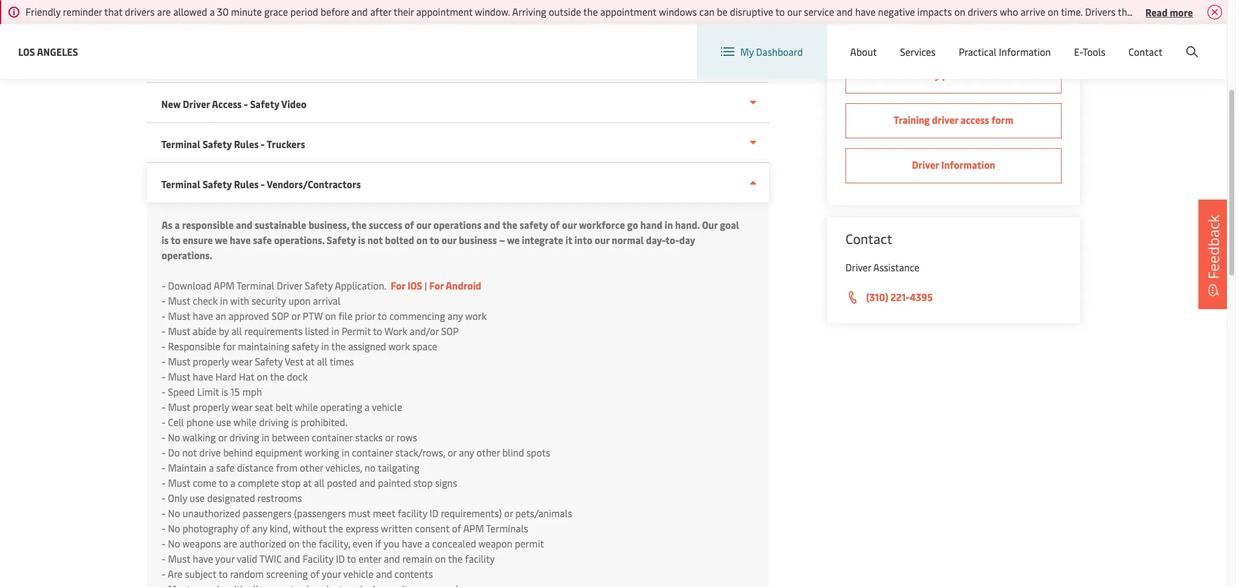 Task type: locate. For each thing, give the bounding box(es) containing it.
1 horizontal spatial information
[[999, 45, 1051, 58]]

in down file
[[331, 324, 339, 338]]

or up signs
[[448, 446, 457, 459]]

login
[[1106, 36, 1130, 49]]

1 vertical spatial are
[[223, 537, 237, 550]]

arrive left more
[[1139, 5, 1164, 18]]

safety up arrival
[[305, 279, 333, 292]]

8 must from the top
[[168, 552, 190, 566]]

1 vertical spatial operations.
[[162, 248, 212, 262]]

0 vertical spatial terminal
[[162, 137, 201, 151]]

1 horizontal spatial work
[[465, 309, 487, 323]]

1 horizontal spatial are
[[223, 537, 237, 550]]

tools
[[1083, 45, 1106, 58]]

safe down behind
[[216, 461, 235, 474]]

written
[[381, 522, 413, 535]]

1 horizontal spatial appointment
[[600, 5, 657, 18]]

global
[[993, 36, 1021, 49]]

have left negative
[[855, 5, 876, 18]]

0 vertical spatial are
[[157, 5, 171, 18]]

1 properly from the top
[[193, 355, 229, 368]]

in down apm
[[220, 294, 228, 307]]

0 vertical spatial your
[[215, 552, 235, 566]]

0 horizontal spatial operations.
[[162, 248, 212, 262]]

grace
[[264, 5, 288, 18]]

0 vertical spatial vehicle
[[372, 400, 402, 414]]

for right |
[[429, 279, 444, 292]]

rules left truckers
[[234, 137, 259, 151]]

safety inside the as a responsible and sustainable business, the success of our operations and the safety of our workforce go hand in hand. our goal is to ensure we have safe operations. safety is not bolted on to our business – we integrate it into our normal day-to-day operations.
[[520, 218, 548, 231]]

close alert image
[[1208, 5, 1222, 19]]

bolted
[[385, 233, 414, 247]]

ptw
[[303, 309, 323, 323]]

at down other
[[303, 476, 312, 490]]

information inside popup button
[[999, 45, 1051, 58]]

if
[[375, 537, 382, 550]]

at right vest
[[306, 355, 315, 368]]

0 vertical spatial operations.
[[274, 233, 325, 247]]

(310) 221-4395
[[866, 290, 933, 304]]

wear
[[232, 355, 252, 368], [232, 400, 252, 414]]

2 must from the top
[[168, 309, 190, 323]]

responsible
[[168, 340, 221, 353]]

my dashboard button
[[721, 24, 803, 79]]

and up –
[[484, 218, 500, 231]]

of up concealed weapon
[[452, 522, 461, 535]]

0 horizontal spatial stop
[[281, 476, 301, 490]]

safety inside "- download apm terminal driver safety application. for ios | for android - must check in with security upon arrival - must have an approved sop or ptw on file prior to commencing any work - must abide by all requirements listed in permit to work and/or sop - responsible for maintaining safety in the assigned work space - must properly wear safety vest at all times - must have hard hat on the dock - speed limit is 15 mph - must properly wear seat belt while operating a vehicle - cell phone use while driving is prohibited. - no walking or driving in between container stacks or rows - do not drive behind equipment working in container stack/rows, or any other blind spots - maintain a safe distance from other vehicles, no tailgating - must come to a complete stop at all posted and painted stop signs - only use designated restrooms - no unauthorized passengers (passengers must meet facility id requirements) or pets/animals - no photography of any kind, without the express written consent of apm terminals - no weapons are authorized on the facility, even if you have a concealed weapon permit - must have your valid twic and facility id to enter and remain on the facility - are subject to random screening of your vehicle and contents"
[[292, 340, 319, 353]]

driver up upon
[[277, 279, 303, 292]]

1 vertical spatial your
[[322, 567, 341, 581]]

facility
[[303, 552, 334, 566]]

appointment
[[416, 5, 473, 18], [600, 5, 657, 18]]

integrate
[[522, 233, 563, 247]]

for left ios
[[391, 279, 405, 292]]

0 horizontal spatial drivers
[[125, 5, 155, 18]]

1 horizontal spatial facility
[[465, 552, 495, 566]]

1 their from the left
[[394, 5, 414, 18]]

1 horizontal spatial for
[[429, 279, 444, 292]]

sop
[[272, 309, 289, 323], [441, 324, 459, 338]]

pay penalties
[[924, 68, 984, 81]]

1 vertical spatial properly
[[193, 400, 229, 414]]

painted
[[378, 476, 411, 490]]

container
[[312, 431, 353, 444], [352, 446, 393, 459]]

1 vertical spatial while
[[234, 416, 257, 429]]

spots
[[527, 446, 550, 459]]

a down drive in the left bottom of the page
[[209, 461, 214, 474]]

permit
[[342, 324, 371, 338]]

2 arrive from the left
[[1139, 5, 1164, 18]]

and
[[352, 5, 368, 18], [837, 5, 853, 18], [236, 218, 253, 231], [484, 218, 500, 231], [359, 476, 376, 490], [284, 552, 300, 566], [384, 552, 400, 566], [376, 567, 392, 581]]

in up vehicles,
[[342, 446, 350, 459]]

that right drivers
[[1118, 5, 1136, 18]]

workforce
[[579, 218, 625, 231]]

any down for android link
[[448, 309, 463, 323]]

their right 'after'
[[394, 5, 414, 18]]

0 horizontal spatial facility
[[398, 507, 427, 520]]

equipment
[[255, 446, 302, 459]]

have inside the as a responsible and sustainable business, the success of our operations and the safety of our workforce go hand in hand. our goal is to ensure we have safe operations. safety is not bolted on to our business – we integrate it into our normal day-to-day operations.
[[230, 233, 251, 247]]

all down other
[[314, 476, 325, 490]]

services
[[900, 45, 936, 58]]

contact
[[1129, 45, 1163, 58], [846, 230, 892, 248]]

new driver access - safety video
[[162, 97, 307, 111]]

1 vertical spatial rules
[[234, 177, 259, 191]]

walking
[[182, 431, 216, 444]]

1 vertical spatial sop
[[441, 324, 459, 338]]

to right prior
[[378, 309, 387, 323]]

0 horizontal spatial appointment
[[416, 5, 473, 18]]

do
[[168, 446, 180, 459]]

0 vertical spatial contact
[[1129, 45, 1163, 58]]

safety up vest
[[292, 340, 319, 353]]

penalties
[[942, 68, 984, 81]]

vehicle down enter
[[343, 567, 374, 581]]

0 horizontal spatial safe
[[216, 461, 235, 474]]

4395
[[910, 290, 933, 304]]

terminal for terminal safety rules - truckers
[[162, 137, 201, 151]]

1 horizontal spatial not
[[367, 233, 383, 247]]

listed
[[305, 324, 329, 338]]

1 vertical spatial not
[[182, 446, 197, 459]]

0 horizontal spatial safety
[[292, 340, 319, 353]]

outside up account on the right of the page
[[1166, 5, 1198, 18]]

1 vertical spatial terminal
[[162, 177, 201, 191]]

create
[[1138, 36, 1166, 49]]

0 horizontal spatial information
[[942, 158, 996, 171]]

must
[[348, 507, 371, 520]]

1 vertical spatial safety
[[292, 340, 319, 353]]

on right bolted
[[417, 233, 428, 247]]

2 rules from the top
[[234, 177, 259, 191]]

wear down 15
[[232, 400, 252, 414]]

0 vertical spatial information
[[999, 45, 1051, 58]]

0 horizontal spatial work
[[389, 340, 410, 353]]

4 must from the top
[[168, 355, 190, 368]]

0 vertical spatial safe
[[253, 233, 272, 247]]

posted
[[327, 476, 357, 490]]

1 wear from the top
[[232, 355, 252, 368]]

work down android on the left top of page
[[465, 309, 487, 323]]

who
[[1000, 5, 1018, 18]]

5 must from the top
[[168, 370, 190, 383]]

1 vertical spatial facility
[[465, 552, 495, 566]]

2 vertical spatial any
[[252, 522, 267, 535]]

1 horizontal spatial operations.
[[274, 233, 325, 247]]

or left rows
[[385, 431, 394, 444]]

1 vertical spatial driving
[[230, 431, 259, 444]]

other blind
[[477, 446, 524, 459]]

id up consent
[[430, 507, 439, 520]]

1 vertical spatial contact
[[846, 230, 892, 248]]

concealed weapon
[[432, 537, 513, 550]]

not down 'success'
[[367, 233, 383, 247]]

1 vertical spatial container
[[352, 446, 393, 459]]

space
[[413, 340, 437, 353]]

on
[[955, 5, 966, 18], [1048, 5, 1059, 18], [417, 233, 428, 247], [325, 309, 336, 323], [257, 370, 268, 383], [289, 537, 300, 550], [435, 552, 446, 566]]

or
[[292, 309, 300, 323], [218, 431, 227, 444], [385, 431, 394, 444], [448, 446, 457, 459]]

1 must from the top
[[168, 294, 190, 307]]

no
[[365, 461, 376, 474]]

driver inside new driver access - safety video dropdown button
[[183, 97, 210, 111]]

0 horizontal spatial use
[[190, 492, 205, 505]]

sop right and/or on the bottom
[[441, 324, 459, 338]]

allowed
[[173, 5, 207, 18]]

and down no
[[359, 476, 376, 490]]

driving
[[259, 416, 289, 429], [230, 431, 259, 444]]

0 horizontal spatial id
[[336, 552, 345, 566]]

1 horizontal spatial safety
[[520, 218, 548, 231]]

0 horizontal spatial that
[[104, 5, 123, 18]]

0 horizontal spatial while
[[234, 416, 257, 429]]

1 stop from the left
[[281, 476, 301, 490]]

on left time.
[[1048, 5, 1059, 18]]

must
[[168, 294, 190, 307], [168, 309, 190, 323], [168, 324, 190, 338], [168, 355, 190, 368], [168, 370, 190, 383], [168, 400, 190, 414], [168, 476, 190, 490], [168, 552, 190, 566]]

have down the weapons
[[193, 552, 213, 566]]

arrive right who on the top right
[[1021, 5, 1046, 18]]

2 vertical spatial all
[[314, 476, 325, 490]]

to up designated
[[219, 476, 228, 490]]

use down the come
[[190, 492, 205, 505]]

1 vertical spatial any
[[459, 446, 474, 459]]

0 horizontal spatial outside
[[549, 5, 581, 18]]

our
[[702, 218, 718, 231]]

0 vertical spatial properly
[[193, 355, 229, 368]]

stop down from
[[281, 476, 301, 490]]

a right 'as'
[[175, 218, 180, 231]]

restrooms
[[257, 492, 302, 505]]

rules for vendors/contractors
[[234, 177, 259, 191]]

our down operations
[[442, 233, 457, 247]]

with
[[230, 294, 249, 307]]

0 vertical spatial rules
[[234, 137, 259, 151]]

service
[[804, 5, 834, 18]]

0 horizontal spatial sop
[[272, 309, 289, 323]]

practical information
[[959, 45, 1051, 58]]

1 horizontal spatial contact
[[1129, 45, 1163, 58]]

have down responsible
[[230, 233, 251, 247]]

2 vertical spatial terminal
[[237, 279, 274, 292]]

in inside the as a responsible and sustainable business, the success of our operations and the safety of our workforce go hand in hand. our goal is to ensure we have safe operations. safety is not bolted on to our business – we integrate it into our normal day-to-day operations.
[[665, 218, 673, 231]]

to right disruptive
[[776, 5, 785, 18]]

in up to-
[[665, 218, 673, 231]]

1 horizontal spatial safe
[[253, 233, 272, 247]]

stop left signs
[[413, 476, 433, 490]]

my dashboard
[[740, 45, 803, 58]]

driver right "new"
[[183, 97, 210, 111]]

operations. down ensure
[[162, 248, 212, 262]]

1 horizontal spatial stop
[[413, 476, 433, 490]]

not up maintain
[[182, 446, 197, 459]]

safe down sustainable
[[253, 233, 272, 247]]

1 horizontal spatial id
[[430, 507, 439, 520]]

0 vertical spatial driving
[[259, 416, 289, 429]]

your left valid
[[215, 552, 235, 566]]

have up limit
[[193, 370, 213, 383]]

my
[[740, 45, 754, 58]]

1 we from the left
[[215, 233, 228, 247]]

properly
[[193, 355, 229, 368], [193, 400, 229, 414]]

2 drivers from the left
[[968, 5, 998, 18]]

for ios link
[[391, 279, 422, 292]]

0 horizontal spatial we
[[215, 233, 228, 247]]

feedback
[[1204, 215, 1224, 279]]

practical
[[959, 45, 997, 58]]

1 vertical spatial information
[[942, 158, 996, 171]]

appointment left windows
[[600, 5, 657, 18]]

facility,
[[319, 537, 350, 550]]

safety down business,
[[327, 233, 356, 247]]

a
[[210, 5, 215, 18], [175, 218, 180, 231], [365, 400, 370, 414], [209, 461, 214, 474], [230, 476, 235, 490], [425, 537, 430, 550]]

1 horizontal spatial use
[[216, 416, 231, 429]]

e-tools
[[1074, 45, 1106, 58]]

0 horizontal spatial for
[[391, 279, 405, 292]]

come
[[193, 476, 217, 490]]

1 horizontal spatial outside
[[1166, 5, 1198, 18]]

more
[[1170, 5, 1193, 19]]

truckers
[[267, 137, 306, 151]]

their left app in the right of the page
[[1200, 5, 1221, 18]]

0 vertical spatial not
[[367, 233, 383, 247]]

container down 'prohibited.'
[[312, 431, 353, 444]]

prohibited.
[[300, 416, 348, 429]]

as
[[162, 218, 172, 231]]

impacts
[[918, 5, 952, 18]]

weapons
[[182, 537, 221, 550]]

of up bolted
[[405, 218, 414, 231]]

vehicle up "stacks"
[[372, 400, 402, 414]]

0 vertical spatial work
[[465, 309, 487, 323]]

(310) 221-4395 link
[[846, 290, 1062, 306]]

day
[[679, 233, 695, 247]]

your down facility
[[322, 567, 341, 581]]

work
[[385, 324, 407, 338]]

safety up integrate
[[520, 218, 548, 231]]

a right the operating
[[365, 400, 370, 414]]

are left allowed
[[157, 5, 171, 18]]

windows
[[659, 5, 697, 18]]

1 horizontal spatial we
[[507, 233, 520, 247]]

hard
[[216, 370, 237, 383]]

upon
[[289, 294, 311, 307]]

about button
[[850, 24, 877, 79]]

container up no
[[352, 446, 393, 459]]

all left times
[[317, 355, 328, 368]]

0 vertical spatial wear
[[232, 355, 252, 368]]

pets/animals
[[516, 507, 572, 520]]

2 wear from the top
[[232, 400, 252, 414]]

stop
[[281, 476, 301, 490], [413, 476, 433, 490]]

1 arrive from the left
[[1021, 5, 1046, 18]]

to left work
[[373, 324, 382, 338]]

no
[[168, 431, 180, 444], [168, 507, 180, 520], [168, 522, 180, 535], [168, 537, 180, 550]]

0 vertical spatial while
[[295, 400, 318, 414]]

2 stop from the left
[[413, 476, 433, 490]]

on inside the as a responsible and sustainable business, the success of our operations and the safety of our workforce go hand in hand. our goal is to ensure we have safe operations. safety is not bolted on to our business – we integrate it into our normal day-to-day operations.
[[417, 233, 428, 247]]

or down upon
[[292, 309, 300, 323]]

0 vertical spatial id
[[430, 507, 439, 520]]

facility down concealed weapon
[[465, 552, 495, 566]]

1 horizontal spatial your
[[322, 567, 341, 581]]

1 rules from the top
[[234, 137, 259, 151]]

0 vertical spatial safety
[[520, 218, 548, 231]]

driver up (310)
[[846, 261, 871, 274]]

1 horizontal spatial arrive
[[1139, 5, 1164, 18]]

1 outside from the left
[[549, 5, 581, 18]]

a down consent
[[425, 537, 430, 550]]

driving up behind
[[230, 431, 259, 444]]

on right remain
[[435, 552, 446, 566]]

any left other blind on the bottom left
[[459, 446, 474, 459]]

information for driver information
[[942, 158, 996, 171]]

not inside "- download apm terminal driver safety application. for ios | for android - must check in with security upon arrival - must have an approved sop or ptw on file prior to commencing any work - must abide by all requirements listed in permit to work and/or sop - responsible for maintaining safety in the assigned work space - must properly wear safety vest at all times - must have hard hat on the dock - speed limit is 15 mph - must properly wear seat belt while operating a vehicle - cell phone use while driving is prohibited. - no walking or driving in between container stacks or rows - do not drive behind equipment working in container stack/rows, or any other blind spots - maintain a safe distance from other vehicles, no tailgating - must come to a complete stop at all posted and painted stop signs - only use designated restrooms - no unauthorized passengers (passengers must meet facility id requirements) or pets/animals - no photography of any kind, without the express written consent of apm terminals - no weapons are authorized on the facility, even if you have a concealed weapon permit - must have your valid twic and facility id to enter and remain on the facility - are subject to random screening of your vehicle and contents"
[[182, 446, 197, 459]]

terminal up the security at left
[[237, 279, 274, 292]]

0 horizontal spatial their
[[394, 5, 414, 18]]

2 appointment from the left
[[600, 5, 657, 18]]

vendors/contractors
[[267, 177, 361, 191]]

1 vertical spatial safe
[[216, 461, 235, 474]]

wear up hat
[[232, 355, 252, 368]]

terminal up 'as'
[[162, 177, 201, 191]]

to-
[[666, 233, 679, 247]]

minute
[[231, 5, 262, 18]]

our down workforce
[[595, 233, 610, 247]]

switch location
[[885, 35, 954, 49]]

1 horizontal spatial that
[[1118, 5, 1136, 18]]

security
[[252, 294, 286, 307]]

properly up hard
[[193, 355, 229, 368]]

0 horizontal spatial arrive
[[1021, 5, 1046, 18]]

1 vertical spatial wear
[[232, 400, 252, 414]]

0 horizontal spatial are
[[157, 5, 171, 18]]

drivers left who on the top right
[[968, 5, 998, 18]]

1 horizontal spatial drivers
[[968, 5, 998, 18]]

phone
[[186, 416, 214, 429]]

safety inside the as a responsible and sustainable business, the success of our operations and the safety of our workforce go hand in hand. our goal is to ensure we have safe operations. safety is not bolted on to our business – we integrate it into our normal day-to-day operations.
[[327, 233, 356, 247]]

video
[[282, 97, 307, 111]]

1 for from the left
[[391, 279, 405, 292]]

we down responsible
[[215, 233, 228, 247]]

0 horizontal spatial not
[[182, 446, 197, 459]]

drivers left allowed
[[125, 5, 155, 18]]

outside
[[549, 5, 581, 18], [1166, 5, 1198, 18]]

operations. down sustainable
[[274, 233, 325, 247]]

3 no from the top
[[168, 522, 180, 535]]

window.
[[475, 5, 510, 18]]

1 horizontal spatial their
[[1200, 5, 1221, 18]]

sop up requirements
[[272, 309, 289, 323]]



Task type: vqa. For each thing, say whether or not it's contained in the screenshot.
MPH
yes



Task type: describe. For each thing, give the bounding box(es) containing it.
0 vertical spatial any
[[448, 309, 463, 323]]

be
[[717, 5, 728, 18]]

2 no from the top
[[168, 507, 180, 520]]

driver inside "- download apm terminal driver safety application. for ios | for android - must check in with security upon arrival - must have an approved sop or ptw on file prior to commencing any work - must abide by all requirements listed in permit to work and/or sop - responsible for maintaining safety in the assigned work space - must properly wear safety vest at all times - must have hard hat on the dock - speed limit is 15 mph - must properly wear seat belt while operating a vehicle - cell phone use while driving is prohibited. - no walking or driving in between container stacks or rows - do not drive behind equipment working in container stack/rows, or any other blind spots - maintain a safe distance from other vehicles, no tailgating - must come to a complete stop at all posted and painted stop signs - only use designated restrooms - no unauthorized passengers (passengers must meet facility id requirements) or pets/animals - no photography of any kind, without the express written consent of apm terminals - no weapons are authorized on the facility, even if you have a concealed weapon permit - must have your valid twic and facility id to enter and remain on the facility - are subject to random screening of your vehicle and contents"
[[277, 279, 303, 292]]

los angeles link
[[18, 44, 78, 59]]

4 no from the top
[[168, 537, 180, 550]]

belt
[[276, 400, 293, 414]]

0 vertical spatial use
[[216, 416, 231, 429]]

1 vertical spatial work
[[389, 340, 410, 353]]

operating
[[320, 400, 362, 414]]

period
[[290, 5, 318, 18]]

pay penalties link
[[846, 58, 1062, 94]]

passengers
[[243, 507, 292, 520]]

to down operations
[[430, 233, 440, 247]]

los
[[18, 45, 35, 58]]

dashboard
[[756, 45, 803, 58]]

2 outside from the left
[[1166, 5, 1198, 18]]

driver inside driver information link
[[912, 158, 939, 171]]

drivers
[[1085, 5, 1116, 18]]

remain
[[402, 552, 433, 566]]

business
[[459, 233, 497, 247]]

angeles
[[37, 45, 78, 58]]

assistance
[[874, 261, 920, 274]]

safety up responsible
[[203, 177, 232, 191]]

cell
[[168, 416, 184, 429]]

of up integrate
[[550, 218, 560, 231]]

access
[[961, 113, 990, 126]]

distance
[[237, 461, 274, 474]]

after
[[370, 5, 392, 18]]

a up designated
[[230, 476, 235, 490]]

1 appointment from the left
[[416, 5, 473, 18]]

of up authorized
[[240, 522, 250, 535]]

safety left video
[[250, 97, 280, 111]]

our left service
[[787, 5, 802, 18]]

and down "you"
[[384, 552, 400, 566]]

speed
[[168, 385, 195, 399]]

stack/rows,
[[395, 446, 445, 459]]

information for practical information
[[999, 45, 1051, 58]]

0 vertical spatial at
[[306, 355, 315, 368]]

driver
[[932, 113, 959, 126]]

maintain
[[168, 461, 206, 474]]

2 properly from the top
[[193, 400, 229, 414]]

in up 'equipment'
[[262, 431, 270, 444]]

before
[[321, 5, 349, 18]]

unauthorized
[[183, 507, 240, 520]]

not inside the as a responsible and sustainable business, the success of our operations and the safety of our workforce go hand in hand. our goal is to ensure we have safe operations. safety is not bolted on to our business – we integrate it into our normal day-to-day operations.
[[367, 233, 383, 247]]

new driver access - safety video button
[[147, 83, 769, 123]]

hand
[[640, 218, 663, 231]]

221-
[[891, 290, 910, 304]]

2 for from the left
[[429, 279, 444, 292]]

safety down access
[[203, 137, 232, 151]]

0 horizontal spatial your
[[215, 552, 235, 566]]

on right impacts
[[955, 5, 966, 18]]

safe inside the as a responsible and sustainable business, the success of our operations and the safety of our workforce go hand in hand. our goal is to ensure we have safe operations. safety is not bolted on to our business – we integrate it into our normal day-to-day operations.
[[253, 233, 272, 247]]

are inside "- download apm terminal driver safety application. for ios | for android - must check in with security upon arrival - must have an approved sop or ptw on file prior to commencing any work - must abide by all requirements listed in permit to work and/or sop - responsible for maintaining safety in the assigned work space - must properly wear safety vest at all times - must have hard hat on the dock - speed limit is 15 mph - must properly wear seat belt while operating a vehicle - cell phone use while driving is prohibited. - no walking or driving in between container stacks or rows - do not drive behind equipment working in container stack/rows, or any other blind spots - maintain a safe distance from other vehicles, no tailgating - must come to a complete stop at all posted and painted stop signs - only use designated restrooms - no unauthorized passengers (passengers must meet facility id requirements) or pets/animals - no photography of any kind, without the express written consent of apm terminals - no weapons are authorized on the facility, even if you have a concealed weapon permit - must have your valid twic and facility id to enter and remain on the facility - are subject to random screening of your vehicle and contents"
[[223, 537, 237, 550]]

read more
[[1146, 5, 1193, 19]]

permit
[[515, 537, 544, 550]]

a inside the as a responsible and sustainable business, the success of our operations and the safety of our workforce go hand in hand. our goal is to ensure we have safe operations. safety is not bolted on to our business – we integrate it into our normal day-to-day operations.
[[175, 218, 180, 231]]

0 vertical spatial container
[[312, 431, 353, 444]]

terminal safety rules - truckers button
[[147, 123, 769, 163]]

screening
[[266, 567, 308, 581]]

to left enter
[[347, 552, 356, 566]]

and right service
[[837, 5, 853, 18]]

is left 15
[[221, 385, 228, 399]]

|
[[425, 279, 427, 292]]

6 must from the top
[[168, 400, 190, 414]]

sustainable
[[255, 218, 306, 231]]

safety down maintaining
[[255, 355, 283, 368]]

2 their from the left
[[1200, 5, 1221, 18]]

and left 'after'
[[352, 5, 368, 18]]

terminal safety rules - vendors/contractors element
[[147, 202, 769, 587]]

1 vertical spatial all
[[317, 355, 328, 368]]

global menu
[[993, 36, 1048, 49]]

for android link
[[429, 279, 481, 292]]

prior
[[355, 309, 376, 323]]

without
[[293, 522, 327, 535]]

2 that from the left
[[1118, 5, 1136, 18]]

1 vertical spatial id
[[336, 552, 345, 566]]

stacks
[[355, 431, 383, 444]]

friendly
[[26, 5, 61, 18]]

los angeles
[[18, 45, 78, 58]]

form
[[992, 113, 1014, 126]]

1 horizontal spatial sop
[[441, 324, 459, 338]]

day-
[[646, 233, 666, 247]]

our up the it
[[562, 218, 577, 231]]

rows
[[397, 431, 417, 444]]

30
[[217, 5, 229, 18]]

requirements
[[244, 324, 303, 338]]

designated
[[207, 492, 255, 505]]

(310)
[[866, 290, 889, 304]]

pay
[[924, 68, 940, 81]]

is down 'as'
[[162, 233, 169, 247]]

maintaining
[[238, 340, 290, 353]]

have up abide
[[193, 309, 213, 323]]

driver information
[[912, 158, 996, 171]]

1 that from the left
[[104, 5, 123, 18]]

download
[[168, 279, 212, 292]]

our left operations
[[416, 218, 431, 231]]

2 we from the left
[[507, 233, 520, 247]]

as a responsible and sustainable business, the success of our operations and the safety of our workforce go hand in hand. our goal is to ensure we have safe operations. safety is not bolted on to our business – we integrate it into our normal day-to-day operations.
[[162, 218, 739, 262]]

and up screening
[[284, 552, 300, 566]]

1 no from the top
[[168, 431, 180, 444]]

app
[[1223, 5, 1236, 18]]

of down facility
[[310, 567, 320, 581]]

other
[[300, 461, 323, 474]]

and left sustainable
[[236, 218, 253, 231]]

or up drive in the left bottom of the page
[[218, 431, 227, 444]]

1 horizontal spatial while
[[295, 400, 318, 414]]

to right subject at the left bottom of page
[[219, 567, 228, 581]]

0 horizontal spatial contact
[[846, 230, 892, 248]]

services button
[[900, 24, 936, 79]]

behind
[[223, 446, 253, 459]]

file
[[338, 309, 353, 323]]

to down 'as'
[[171, 233, 181, 247]]

express
[[346, 522, 379, 535]]

terminal for terminal safety rules - vendors/contractors
[[162, 177, 201, 191]]

0 vertical spatial sop
[[272, 309, 289, 323]]

it
[[566, 233, 572, 247]]

3 must from the top
[[168, 324, 190, 338]]

0 vertical spatial facility
[[398, 507, 427, 520]]

tailgating
[[378, 461, 420, 474]]

7 must from the top
[[168, 476, 190, 490]]

in down listed
[[321, 340, 329, 353]]

and down enter
[[376, 567, 392, 581]]

on left file
[[325, 309, 336, 323]]

have up remain
[[402, 537, 422, 550]]

e-
[[1074, 45, 1083, 58]]

is up between
[[291, 416, 298, 429]]

safe inside "- download apm terminal driver safety application. for ios | for android - must check in with security upon arrival - must have an approved sop or ptw on file prior to commencing any work - must abide by all requirements listed in permit to work and/or sop - responsible for maintaining safety in the assigned work space - must properly wear safety vest at all times - must have hard hat on the dock - speed limit is 15 mph - must properly wear seat belt while operating a vehicle - cell phone use while driving is prohibited. - no walking or driving in between container stacks or rows - do not drive behind equipment working in container stack/rows, or any other blind spots - maintain a safe distance from other vehicles, no tailgating - must come to a complete stop at all posted and painted stop signs - only use designated restrooms - no unauthorized passengers (passengers must meet facility id requirements) or pets/animals - no photography of any kind, without the express written consent of apm terminals - no weapons are authorized on the facility, even if you have a concealed weapon permit - must have your valid twic and facility id to enter and remain on the facility - are subject to random screening of your vehicle and contents"
[[216, 461, 235, 474]]

signs
[[435, 476, 457, 490]]

a left 30
[[210, 5, 215, 18]]

reminder
[[63, 5, 102, 18]]

1 vertical spatial vehicle
[[343, 567, 374, 581]]

e-tools button
[[1074, 24, 1106, 79]]

by
[[219, 324, 229, 338]]

1 vertical spatial use
[[190, 492, 205, 505]]

rules for truckers
[[234, 137, 259, 151]]

terminal safety rules - truckers
[[162, 137, 306, 151]]

working
[[304, 446, 339, 459]]

terminal inside "- download apm terminal driver safety application. for ios | for android - must check in with security upon arrival - must have an approved sop or ptw on file prior to commencing any work - must abide by all requirements listed in permit to work and/or sop - responsible for maintaining safety in the assigned work space - must properly wear safety vest at all times - must have hard hat on the dock - speed limit is 15 mph - must properly wear seat belt while operating a vehicle - cell phone use while driving is prohibited. - no walking or driving in between container stacks or rows - do not drive behind equipment working in container stack/rows, or any other blind spots - maintain a safe distance from other vehicles, no tailgating - must come to a complete stop at all posted and painted stop signs - only use designated restrooms - no unauthorized passengers (passengers must meet facility id requirements) or pets/animals - no photography of any kind, without the express written consent of apm terminals - no weapons are authorized on the facility, even if you have a concealed weapon permit - must have your valid twic and facility id to enter and remain on the facility - are subject to random screening of your vehicle and contents"
[[237, 279, 274, 292]]

switch
[[885, 35, 914, 49]]

ensure
[[183, 233, 213, 247]]

feedback button
[[1199, 199, 1229, 309]]

practical information button
[[959, 24, 1051, 79]]

15
[[231, 385, 240, 399]]

on down kind,
[[289, 537, 300, 550]]

1 vertical spatial at
[[303, 476, 312, 490]]

0 vertical spatial all
[[231, 324, 242, 338]]

–
[[499, 233, 505, 247]]

between
[[272, 431, 310, 444]]

on right hat
[[257, 370, 268, 383]]

1 drivers from the left
[[125, 5, 155, 18]]

is left bolted
[[358, 233, 365, 247]]

time.
[[1061, 5, 1083, 18]]

login / create account link
[[1084, 24, 1204, 60]]



